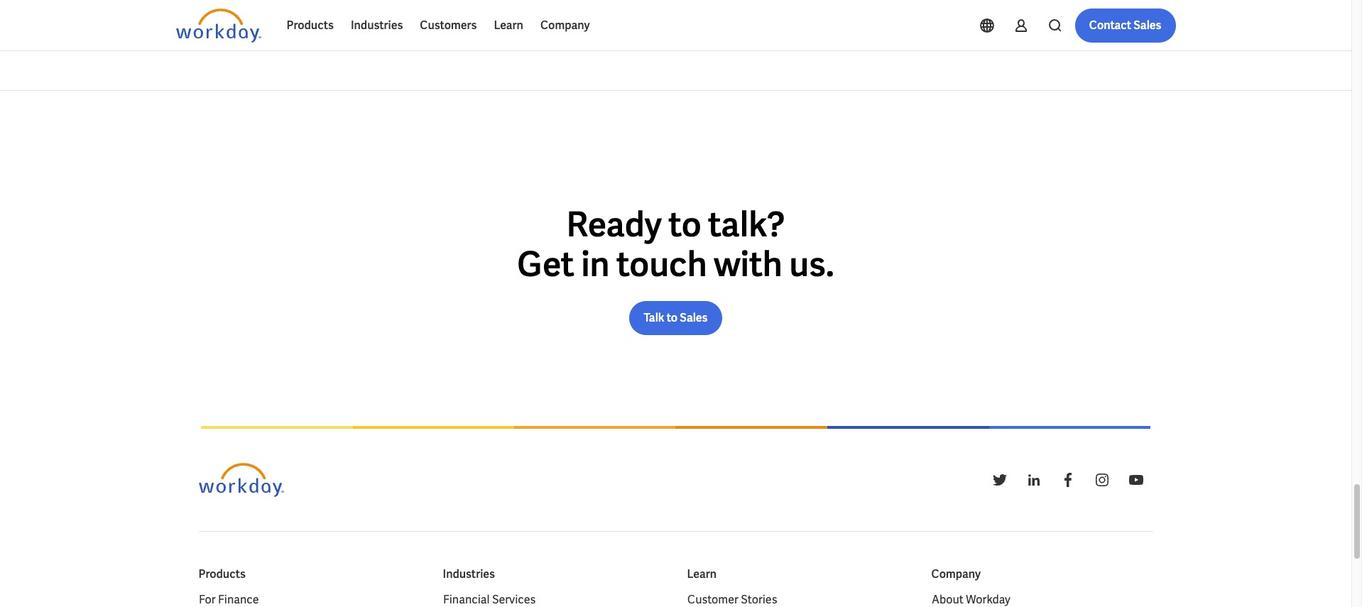Task type: vqa. For each thing, say whether or not it's contained in the screenshot.
scams,
no



Task type: locate. For each thing, give the bounding box(es) containing it.
1 vertical spatial to
[[667, 311, 678, 325]]

1 horizontal spatial learn
[[687, 567, 717, 582]]

customer stories link
[[687, 592, 777, 608]]

talk?
[[709, 203, 786, 247]]

to for talk
[[667, 311, 678, 325]]

for finance
[[199, 593, 259, 608]]

1 horizontal spatial products
[[287, 18, 334, 33]]

0 vertical spatial company
[[541, 18, 590, 33]]

industries inside dropdown button
[[351, 18, 403, 33]]

industries button
[[342, 9, 412, 43]]

products up for finance link
[[199, 567, 246, 582]]

0 horizontal spatial industries
[[351, 18, 403, 33]]

sales right talk
[[680, 311, 708, 325]]

customer
[[687, 593, 739, 608]]

learn button
[[486, 9, 532, 43]]

to
[[669, 203, 702, 247], [667, 311, 678, 325]]

0 vertical spatial industries
[[351, 18, 403, 33]]

to inside the ready to talk? get in touch with us.
[[669, 203, 702, 247]]

0 horizontal spatial company
[[541, 18, 590, 33]]

stories
[[741, 593, 777, 608]]

company inside company dropdown button
[[541, 18, 590, 33]]

go to twitter image
[[992, 472, 1009, 489]]

contact
[[1090, 18, 1132, 33]]

products
[[287, 18, 334, 33], [199, 567, 246, 582]]

learn up customer
[[687, 567, 717, 582]]

contact sales
[[1090, 18, 1162, 33]]

company
[[541, 18, 590, 33], [932, 567, 981, 582]]

industries right products dropdown button
[[351, 18, 403, 33]]

about workday link
[[932, 592, 1011, 608]]

0 horizontal spatial learn
[[494, 18, 524, 33]]

1 vertical spatial go to the homepage image
[[199, 463, 284, 497]]

industries
[[351, 18, 403, 33], [443, 567, 495, 582]]

talk
[[644, 311, 665, 325]]

touch
[[617, 242, 707, 286]]

0 vertical spatial to
[[669, 203, 702, 247]]

sales right contact
[[1134, 18, 1162, 33]]

to right talk
[[667, 311, 678, 325]]

company button
[[532, 9, 599, 43]]

financial
[[443, 593, 490, 608]]

talk to sales
[[644, 311, 708, 325]]

0 vertical spatial learn
[[494, 18, 524, 33]]

with
[[714, 242, 783, 286]]

learn left company dropdown button
[[494, 18, 524, 33]]

for finance link
[[199, 592, 259, 608]]

0 horizontal spatial products
[[199, 567, 246, 582]]

1 horizontal spatial sales
[[1134, 18, 1162, 33]]

customer stories
[[687, 593, 777, 608]]

company up about
[[932, 567, 981, 582]]

1 vertical spatial sales
[[680, 311, 708, 325]]

learn
[[494, 18, 524, 33], [687, 567, 717, 582]]

0 horizontal spatial sales
[[680, 311, 708, 325]]

us.
[[790, 242, 835, 286]]

sales
[[1134, 18, 1162, 33], [680, 311, 708, 325]]

1 horizontal spatial industries
[[443, 567, 495, 582]]

to left talk?
[[669, 203, 702, 247]]

company right learn dropdown button
[[541, 18, 590, 33]]

ready to talk? get in touch with us.
[[518, 203, 835, 286]]

0 vertical spatial products
[[287, 18, 334, 33]]

industries up financial
[[443, 567, 495, 582]]

1 vertical spatial company
[[932, 567, 981, 582]]

products button
[[278, 9, 342, 43]]

0 vertical spatial sales
[[1134, 18, 1162, 33]]

products left industries dropdown button
[[287, 18, 334, 33]]

go to facebook image
[[1060, 472, 1077, 489]]

contact sales link
[[1076, 9, 1176, 43]]

go to the homepage image
[[176, 9, 261, 43], [199, 463, 284, 497]]

1 horizontal spatial company
[[932, 567, 981, 582]]

about workday
[[932, 593, 1011, 608]]



Task type: describe. For each thing, give the bounding box(es) containing it.
to for ready
[[669, 203, 702, 247]]

go to youtube image
[[1128, 472, 1145, 489]]

finance
[[218, 593, 259, 608]]

customers button
[[412, 9, 486, 43]]

financial services link
[[443, 592, 536, 608]]

1 vertical spatial learn
[[687, 567, 717, 582]]

talk to sales link
[[630, 301, 722, 335]]

about
[[932, 593, 964, 608]]

for
[[199, 593, 215, 608]]

1 vertical spatial products
[[199, 567, 246, 582]]

get
[[518, 242, 575, 286]]

services
[[492, 593, 536, 608]]

0 vertical spatial go to the homepage image
[[176, 9, 261, 43]]

go to instagram image
[[1094, 472, 1111, 489]]

customers
[[420, 18, 477, 33]]

go to linkedin image
[[1026, 472, 1043, 489]]

ready
[[567, 203, 662, 247]]

workday
[[966, 593, 1011, 608]]

in
[[581, 242, 610, 286]]

learn inside dropdown button
[[494, 18, 524, 33]]

financial services
[[443, 593, 536, 608]]

products inside dropdown button
[[287, 18, 334, 33]]

1 vertical spatial industries
[[443, 567, 495, 582]]



